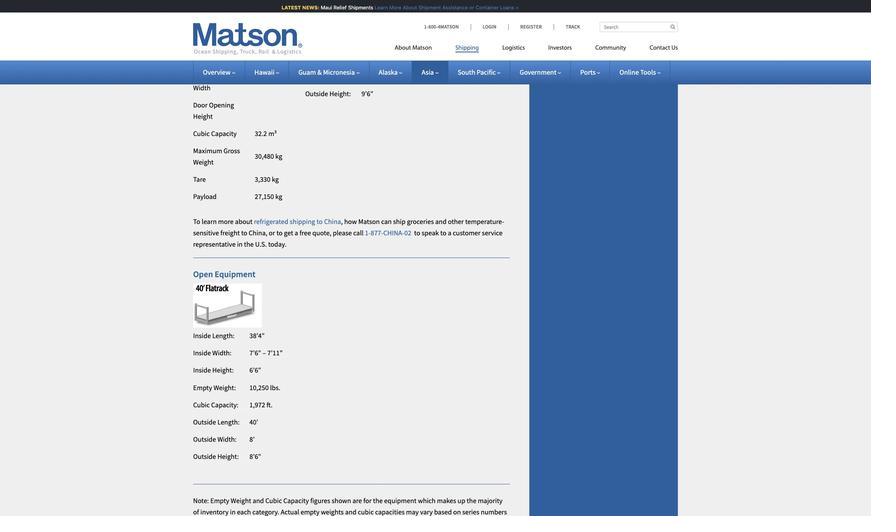 Task type: locate. For each thing, give the bounding box(es) containing it.
internal up overview
[[193, 55, 216, 64]]

1 horizontal spatial matson
[[413, 45, 432, 51]]

0 vertical spatial length:
[[330, 55, 352, 64]]

10,250
[[250, 383, 269, 392]]

0 horizontal spatial 40′
[[250, 418, 258, 427]]

outside width: for 9'6″
[[305, 72, 349, 81]]

guam & micronesia
[[299, 68, 355, 77]]

ports
[[581, 68, 596, 77]]

length: up micronesia in the left top of the page
[[330, 55, 352, 64]]

0 vertical spatial height:
[[330, 89, 351, 98]]

0 vertical spatial matson
[[413, 45, 432, 51]]

get
[[284, 228, 293, 237]]

height: for 8'6″
[[218, 452, 239, 461]]

0 horizontal spatial outside height:
[[193, 452, 239, 461]]

1 horizontal spatial 1-
[[424, 23, 429, 30]]

ports link
[[581, 68, 601, 77]]

0 vertical spatial outside length:
[[305, 55, 352, 64]]

capacity up gross
[[211, 129, 237, 138]]

door
[[305, 3, 320, 12], [193, 72, 208, 81], [193, 100, 208, 109]]

a down other
[[448, 228, 452, 237]]

about right more
[[399, 4, 413, 11]]

1 horizontal spatial weight
[[231, 497, 251, 506]]

top menu navigation
[[395, 41, 678, 57]]

today.
[[268, 240, 287, 249]]

1 vertical spatial lbs.
[[270, 383, 281, 392]]

0 vertical spatial width:
[[330, 72, 349, 81]]

door down internal height
[[193, 72, 208, 81]]

1 vertical spatial about
[[395, 45, 411, 51]]

0 horizontal spatial empty weight:
[[193, 383, 236, 392]]

inside up inside height:
[[193, 349, 211, 358]]

outside length: down cubic capacity:
[[193, 418, 240, 427]]

0 horizontal spatial a
[[295, 228, 298, 237]]

matson
[[413, 45, 432, 51], [359, 217, 380, 226]]

to right 02
[[414, 228, 421, 237]]

0 horizontal spatial weight:
[[214, 383, 236, 392]]

2 opening from the top
[[209, 100, 234, 109]]

outside width: for 8'6″
[[193, 435, 237, 444]]

3,330
[[255, 175, 271, 184]]

us
[[672, 45, 678, 51]]

1 horizontal spatial width
[[218, 37, 235, 46]]

news:
[[298, 4, 316, 11]]

1 horizontal spatial weight:
[[326, 20, 348, 29]]

1-877-china-02 link
[[365, 228, 413, 237]]

and down are
[[345, 508, 357, 516]]

lbs. right 10,250
[[270, 383, 281, 392]]

2 vertical spatial kg
[[276, 192, 283, 201]]

2 vertical spatial length:
[[218, 418, 240, 427]]

weight: down the relief on the left of page
[[326, 20, 348, 29]]

a
[[295, 228, 298, 237], [448, 228, 452, 237]]

and up 'category.'
[[253, 497, 264, 506]]

hawaii
[[255, 68, 275, 77]]

0 horizontal spatial 1-
[[365, 228, 371, 237]]

1 horizontal spatial in
[[237, 240, 243, 249]]

8'h
[[385, 3, 395, 12]]

0 vertical spatial inside
[[193, 331, 211, 340]]

opening down internal height
[[209, 72, 234, 81]]

and inside , how matson can ship groceries and other temperature- sensitive freight to china, or to get a free quote, please call
[[436, 217, 447, 226]]

1 vertical spatial and
[[253, 497, 264, 506]]

1 vertical spatial kg
[[272, 175, 279, 184]]

1 horizontal spatial outside width:
[[305, 72, 349, 81]]

0 horizontal spatial lbs.
[[270, 383, 281, 392]]

1 vertical spatial outside height:
[[193, 452, 239, 461]]

2,896
[[255, 3, 271, 12]]

0 horizontal spatial or
[[269, 228, 275, 237]]

empty weight: down door opening:
[[305, 20, 348, 29]]

kg right 30,480
[[276, 152, 283, 161]]

0 vertical spatial and
[[436, 217, 447, 226]]

1 vertical spatial internal
[[193, 37, 216, 46]]

8′ up 9'6″
[[362, 72, 367, 81]]

0 horizontal spatial capacity
[[211, 129, 237, 138]]

up
[[458, 497, 466, 506]]

shipping link
[[444, 41, 491, 57]]

width: for 8'6″
[[218, 435, 237, 444]]

the right for
[[373, 497, 383, 506]]

8′ for 8'6″
[[250, 435, 255, 444]]

height up length
[[219, 3, 238, 12]]

0 vertical spatial 40′
[[362, 55, 371, 64]]

2 vertical spatial height:
[[218, 452, 239, 461]]

2 vertical spatial inside
[[193, 366, 211, 375]]

1- down shipment
[[424, 23, 429, 30]]

0 vertical spatial outside width:
[[305, 72, 349, 81]]

and left other
[[436, 217, 447, 226]]

capacity up actual
[[284, 497, 309, 506]]

length: for inside width:
[[218, 418, 240, 427]]

customer
[[453, 228, 481, 237]]

online tools
[[620, 68, 656, 77]]

1- for 877-
[[365, 228, 371, 237]]

1 horizontal spatial empty weight:
[[305, 20, 348, 29]]

kg
[[276, 152, 283, 161], [272, 175, 279, 184], [276, 192, 283, 201]]

0 horizontal spatial in
[[230, 508, 236, 516]]

outside length:
[[305, 55, 352, 64], [193, 418, 240, 427]]

can
[[381, 217, 392, 226]]

door left opening:
[[305, 3, 320, 12]]

0 vertical spatial in
[[237, 240, 243, 249]]

1 horizontal spatial 8′
[[362, 72, 367, 81]]

door inside 'door opening height'
[[193, 100, 208, 109]]

, how matson can ship groceries and other temperature- sensitive freight to china, or to get a free quote, please call
[[193, 217, 505, 237]]

weight inside note: empty weight and cubic capacity figures shown are for the equipment which makes up the majority of inventory in each category. actual empty weights and cubic capacities may vary based on series number
[[231, 497, 251, 506]]

height up cubic capacity
[[193, 112, 213, 121]]

empty up the inventory
[[210, 497, 229, 506]]

outside width:
[[305, 72, 349, 81], [193, 435, 237, 444]]

8′ up 8'6″
[[250, 435, 255, 444]]

1 horizontal spatial a
[[448, 228, 452, 237]]

1 horizontal spatial or
[[465, 4, 470, 11]]

1 vertical spatial outside width:
[[193, 435, 237, 444]]

1 inside from the top
[[193, 331, 211, 340]]

outside length: up guam & micronesia link
[[305, 55, 352, 64]]

about up alaska link
[[395, 45, 411, 51]]

0 horizontal spatial the
[[244, 240, 254, 249]]

cubic left capacity:
[[193, 401, 210, 410]]

1 vertical spatial weight
[[231, 497, 251, 506]]

in inside to speak to a customer service representative in the u.s. today.
[[237, 240, 243, 249]]

10,400
[[362, 20, 381, 29]]

2 a from the left
[[448, 228, 452, 237]]

door inside door opening width
[[193, 72, 208, 81]]

length: up inside width:
[[212, 331, 235, 340]]

empty down maui
[[305, 20, 324, 29]]

0 vertical spatial opening
[[209, 72, 234, 81]]

china-
[[384, 228, 405, 237]]

pacific
[[477, 68, 496, 77]]

inside down inside width:
[[193, 366, 211, 375]]

south pacific
[[458, 68, 496, 77]]

matson down 800- at top
[[413, 45, 432, 51]]

register link
[[509, 23, 554, 30]]

lbs.
[[382, 20, 393, 29], [270, 383, 281, 392]]

and
[[436, 217, 447, 226], [253, 497, 264, 506], [345, 508, 357, 516]]

empty for 10,250 lbs.
[[193, 383, 212, 392]]

weight: for 10,250 lbs.
[[214, 383, 236, 392]]

weight up each
[[231, 497, 251, 506]]

1 vertical spatial capacity
[[284, 497, 309, 506]]

1 vertical spatial height
[[218, 55, 237, 64]]

width down length
[[218, 37, 235, 46]]

3,330 kg
[[255, 175, 279, 184]]

0 vertical spatial internal
[[193, 20, 216, 29]]

internal down external
[[193, 20, 216, 29]]

0 vertical spatial capacity
[[211, 129, 237, 138]]

1 vertical spatial weight:
[[214, 383, 236, 392]]

guam
[[299, 68, 316, 77]]

1 vertical spatial in
[[230, 508, 236, 516]]

width: for 6'6″
[[212, 349, 232, 358]]

1 a from the left
[[295, 228, 298, 237]]

tools
[[641, 68, 656, 77]]

height: down micronesia in the left top of the page
[[330, 89, 351, 98]]

0 vertical spatial empty weight:
[[305, 20, 348, 29]]

empty weight: down inside height:
[[193, 383, 236, 392]]

open
[[193, 269, 213, 280]]

outside length: for 8'6″
[[193, 418, 240, 427]]

2 vertical spatial cubic
[[266, 497, 282, 506]]

door down door opening width
[[193, 100, 208, 109]]

maximum gross weight
[[193, 146, 240, 167]]

the left u.s.
[[244, 240, 254, 249]]

2 inside from the top
[[193, 349, 211, 358]]

ship
[[393, 217, 406, 226]]

2 horizontal spatial and
[[436, 217, 447, 226]]

0 vertical spatial width
[[218, 37, 235, 46]]

27,150 kg
[[255, 192, 283, 201]]

width: for 9'6″
[[330, 72, 349, 81]]

equipment
[[384, 497, 417, 506]]

0 horizontal spatial matson
[[359, 217, 380, 226]]

the inside to speak to a customer service representative in the u.s. today.
[[244, 240, 254, 249]]

877-
[[371, 228, 384, 237]]

learn
[[202, 217, 217, 226]]

0 vertical spatial 1-
[[424, 23, 429, 30]]

cubic capacity
[[193, 129, 237, 138]]

weight: up capacity:
[[214, 383, 236, 392]]

empty for 10,400 lbs.
[[305, 20, 324, 29]]

0 vertical spatial lbs.
[[382, 20, 393, 29]]

cubic for cubic capacity:
[[193, 401, 210, 410]]

china
[[324, 217, 341, 226]]

3 inside from the top
[[193, 366, 211, 375]]

1 vertical spatial cubic
[[193, 401, 210, 410]]

more
[[385, 4, 397, 11]]

1 vertical spatial 40′
[[250, 418, 258, 427]]

0 horizontal spatial outside length:
[[193, 418, 240, 427]]

note: empty weight and cubic capacity figures shown are for the equipment which makes up the majority of inventory in each category. actual empty weights and cubic capacities may vary based on series number
[[193, 497, 507, 516]]

0 horizontal spatial width
[[193, 83, 211, 92]]

in left each
[[230, 508, 236, 516]]

inside up inside width:
[[193, 331, 211, 340]]

2 vertical spatial and
[[345, 508, 357, 516]]

1 internal from the top
[[193, 20, 216, 29]]

width:
[[330, 72, 349, 81], [212, 349, 232, 358], [218, 435, 237, 444]]

matson up 877-
[[359, 217, 380, 226]]

weight down maximum
[[193, 158, 214, 167]]

32.2
[[255, 129, 267, 138]]

cubic up 'category.'
[[266, 497, 282, 506]]

in
[[237, 240, 243, 249], [230, 508, 236, 516]]

cubic up maximum
[[193, 129, 210, 138]]

width down overview
[[193, 83, 211, 92]]

kg right 27,150 on the top of page
[[276, 192, 283, 201]]

or down 'refrigerated'
[[269, 228, 275, 237]]

10,400 lbs.
[[362, 20, 393, 29]]

a right get
[[295, 228, 298, 237]]

0 vertical spatial weight:
[[326, 20, 348, 29]]

0 vertical spatial 8′
[[362, 72, 367, 81]]

to up quote,
[[317, 217, 323, 226]]

0 vertical spatial height
[[219, 3, 238, 12]]

1 opening from the top
[[209, 72, 234, 81]]

height up overview link
[[218, 55, 237, 64]]

width: right &
[[330, 72, 349, 81]]

1- right call at the top left of the page
[[365, 228, 371, 237]]

height: for 6'6″
[[212, 366, 234, 375]]

40′ down 1,972
[[250, 418, 258, 427]]

0 vertical spatial door
[[305, 3, 320, 12]]

0 vertical spatial outside height:
[[305, 89, 351, 98]]

7'11"
[[268, 349, 283, 358]]

x
[[380, 3, 384, 12]]

2 vertical spatial internal
[[193, 55, 216, 64]]

external
[[193, 3, 217, 12]]

inside length:
[[193, 331, 235, 340]]

about inside about matson link
[[395, 45, 411, 51]]

2 vertical spatial empty
[[210, 497, 229, 506]]

container
[[472, 4, 495, 11]]

0 vertical spatial kg
[[276, 152, 283, 161]]

1 vertical spatial width:
[[212, 349, 232, 358]]

30,480
[[255, 152, 274, 161]]

lbs. right 10,400
[[382, 20, 393, 29]]

0 vertical spatial cubic
[[193, 129, 210, 138]]

length: for empty weight:
[[330, 55, 352, 64]]

7'8″w
[[362, 3, 379, 12]]

open equipment
[[193, 269, 256, 280]]

opening inside 'door opening height'
[[209, 100, 234, 109]]

1 vertical spatial length:
[[212, 331, 235, 340]]

1 vertical spatial width
[[193, 83, 211, 92]]

in down freight
[[237, 240, 243, 249]]

2 horizontal spatial the
[[467, 497, 477, 506]]

note:
[[193, 497, 209, 506]]

2 vertical spatial width:
[[218, 435, 237, 444]]

None search field
[[600, 22, 678, 32]]

investors link
[[537, 41, 584, 57]]

internal up internal height
[[193, 37, 216, 46]]

2 vertical spatial height
[[193, 112, 213, 121]]

0 horizontal spatial 8′
[[250, 435, 255, 444]]

empty weight:
[[305, 20, 348, 29], [193, 383, 236, 392]]

1 vertical spatial 8′
[[250, 435, 255, 444]]

empty down inside height:
[[193, 383, 212, 392]]

weight inside maximum gross weight
[[193, 158, 214, 167]]

1 vertical spatial empty
[[193, 383, 212, 392]]

gross
[[224, 146, 240, 155]]

maximum
[[193, 146, 222, 155]]

width: down capacity:
[[218, 435, 237, 444]]

1 vertical spatial outside length:
[[193, 418, 240, 427]]

or left container
[[465, 4, 470, 11]]

matson inside about matson link
[[413, 45, 432, 51]]

latest
[[278, 4, 297, 11]]

1 vertical spatial 1-
[[365, 228, 371, 237]]

0 vertical spatial empty
[[305, 20, 324, 29]]

overview link
[[203, 68, 235, 77]]

1 horizontal spatial outside length:
[[305, 55, 352, 64]]

empty inside note: empty weight and cubic capacity figures shown are for the equipment which makes up the majority of inventory in each category. actual empty weights and cubic capacities may vary based on series number
[[210, 497, 229, 506]]

1 vertical spatial empty weight:
[[193, 383, 236, 392]]

1 vertical spatial opening
[[209, 100, 234, 109]]

opening down door opening width
[[209, 100, 234, 109]]

length: down capacity:
[[218, 418, 240, 427]]

1 vertical spatial height:
[[212, 366, 234, 375]]

vary
[[420, 508, 433, 516]]

1 horizontal spatial outside height:
[[305, 89, 351, 98]]

32.2 m³
[[255, 129, 277, 138]]

kg right the 3,330
[[272, 175, 279, 184]]

40′ up 9'6″
[[362, 55, 371, 64]]

government
[[520, 68, 557, 77]]

1 horizontal spatial and
[[345, 508, 357, 516]]

to learn more about refrigerated shipping to china
[[193, 217, 341, 226]]

1 vertical spatial matson
[[359, 217, 380, 226]]

2 vertical spatial door
[[193, 100, 208, 109]]

0 horizontal spatial weight
[[193, 158, 214, 167]]

empty
[[305, 20, 324, 29], [193, 383, 212, 392], [210, 497, 229, 506]]

government link
[[520, 68, 562, 77]]

height: down inside width:
[[212, 366, 234, 375]]

height: left 8'6″
[[218, 452, 239, 461]]

assistance
[[438, 4, 464, 11]]

1 horizontal spatial capacity
[[284, 497, 309, 506]]

1- for 800-
[[424, 23, 429, 30]]

opening for width
[[209, 72, 234, 81]]

contact us
[[650, 45, 678, 51]]

27,150
[[255, 192, 274, 201]]

3 internal from the top
[[193, 55, 216, 64]]

a inside to speak to a customer service representative in the u.s. today.
[[448, 228, 452, 237]]

please
[[333, 228, 352, 237]]

speak
[[422, 228, 439, 237]]

0 vertical spatial weight
[[193, 158, 214, 167]]

the right up in the bottom right of the page
[[467, 497, 477, 506]]

1 horizontal spatial lbs.
[[382, 20, 393, 29]]

inside for inside width:
[[193, 349, 211, 358]]

&
[[318, 68, 322, 77]]

8'6″
[[250, 452, 261, 461]]

6'6″
[[250, 366, 261, 375]]

width: down inside length:
[[212, 349, 232, 358]]

1 vertical spatial door
[[193, 72, 208, 81]]

2,896 mm
[[255, 3, 284, 12]]

may
[[406, 508, 419, 516]]

blue matson logo with ocean, shipping, truck, rail and logistics written beneath it. image
[[193, 23, 303, 55]]

opening inside door opening width
[[209, 72, 234, 81]]



Task type: vqa. For each thing, say whether or not it's contained in the screenshot.


Task type: describe. For each thing, give the bounding box(es) containing it.
of
[[193, 508, 199, 516]]

kg for 27,150 kg
[[276, 192, 283, 201]]

relief
[[330, 4, 343, 11]]

to down about
[[241, 228, 247, 237]]

outside length: for 9'6″
[[305, 55, 352, 64]]

cubic for cubic capacity
[[193, 129, 210, 138]]

loans
[[496, 4, 510, 11]]

capacity inside note: empty weight and cubic capacity figures shown are for the equipment which makes up the majority of inventory in each category. actual empty weights and cubic capacities may vary based on series number
[[284, 497, 309, 506]]

inside for inside length:
[[193, 331, 211, 340]]

0 vertical spatial or
[[465, 4, 470, 11]]

ft.
[[267, 401, 273, 410]]

height inside 'door opening height'
[[193, 112, 213, 121]]

40′ for 9'6″
[[362, 55, 371, 64]]

opening for height
[[209, 100, 234, 109]]

actual
[[281, 508, 299, 516]]

about matson
[[395, 45, 432, 51]]

learn more about shipment assistance or container loans > link
[[371, 4, 515, 11]]

1-877-china-02
[[365, 228, 413, 237]]

to speak to a customer service representative in the u.s. today.
[[193, 228, 503, 249]]

latest news: maui relief shipments learn more about shipment assistance or container loans >
[[278, 4, 515, 11]]

alaska link
[[379, 68, 403, 77]]

inside height:
[[193, 366, 234, 375]]

south
[[458, 68, 476, 77]]

matson inside , how matson can ship groceries and other temperature- sensitive freight to china, or to get a free quote, please call
[[359, 217, 380, 226]]

weights
[[321, 508, 344, 516]]

internal height
[[193, 55, 237, 64]]

in inside note: empty weight and cubic capacity figures shown are for the equipment which makes up the majority of inventory in each category. actual empty weights and cubic capacities may vary based on series number
[[230, 508, 236, 516]]

2 internal from the top
[[193, 37, 216, 46]]

shipping
[[456, 45, 479, 51]]

to right the speak
[[441, 228, 447, 237]]

investors
[[549, 45, 572, 51]]

a inside , how matson can ship groceries and other temperature- sensitive freight to china, or to get a free quote, please call
[[295, 228, 298, 237]]

category.
[[253, 508, 280, 516]]

1 horizontal spatial the
[[373, 497, 383, 506]]

internal for external height
[[193, 20, 216, 29]]

door opening width
[[193, 72, 234, 92]]

1-800-4matson
[[424, 23, 459, 30]]

weight for empty
[[231, 497, 251, 506]]

service
[[482, 228, 503, 237]]

or inside , how matson can ship groceries and other temperature- sensitive freight to china, or to get a free quote, please call
[[269, 228, 275, 237]]

about
[[235, 217, 253, 226]]

logistics link
[[491, 41, 537, 57]]

>
[[512, 4, 515, 11]]

0 horizontal spatial and
[[253, 497, 264, 506]]

1,972
[[250, 401, 265, 410]]

door opening height
[[193, 100, 234, 121]]

empty weight: for 10,400 lbs.
[[305, 20, 348, 29]]

width inside door opening width
[[193, 83, 211, 92]]

kg for 3,330 kg
[[272, 175, 279, 184]]

empty
[[301, 508, 320, 516]]

online tools link
[[620, 68, 661, 77]]

which
[[418, 497, 436, 506]]

1,972 ft.
[[250, 401, 273, 410]]

contact
[[650, 45, 671, 51]]

sensitive
[[193, 228, 219, 237]]

inventory
[[201, 508, 229, 516]]

cubic
[[358, 508, 374, 516]]

community
[[596, 45, 627, 51]]

empty weight: for 10,250 lbs.
[[193, 383, 236, 392]]

lbs. for 10,400 lbs.
[[382, 20, 393, 29]]

guam & micronesia link
[[299, 68, 360, 77]]

height: for 9'6″
[[330, 89, 351, 98]]

asia
[[422, 68, 434, 77]]

cubic inside note: empty weight and cubic capacity figures shown are for the equipment which makes up the majority of inventory in each category. actual empty weights and cubic capacities may vary based on series number
[[266, 497, 282, 506]]

capacity:
[[211, 401, 239, 410]]

are
[[353, 497, 362, 506]]

call
[[353, 228, 364, 237]]

length
[[218, 20, 238, 29]]

door opening:
[[305, 3, 348, 12]]

china,
[[249, 228, 268, 237]]

learn
[[371, 4, 384, 11]]

door for door opening width
[[193, 72, 208, 81]]

series
[[463, 508, 480, 516]]

track link
[[554, 23, 581, 30]]

8′ for 9'6″
[[362, 72, 367, 81]]

weight for gross
[[193, 158, 214, 167]]

door for door opening:
[[305, 3, 320, 12]]

1-800-4matson link
[[424, 23, 471, 30]]

outside height: for 8'6″
[[193, 452, 239, 461]]

outside height: for 9'6″
[[305, 89, 351, 98]]

10,250 lbs.
[[250, 383, 281, 392]]

equipment
[[215, 269, 256, 280]]

7'6″
[[250, 349, 261, 358]]

payload
[[193, 192, 217, 201]]

internal for internal width
[[193, 55, 216, 64]]

search image
[[671, 24, 676, 29]]

free
[[300, 228, 311, 237]]

weight: for 10,400 lbs.
[[326, 20, 348, 29]]

door for door opening height
[[193, 100, 208, 109]]

majority
[[478, 497, 503, 506]]

contact us link
[[638, 41, 678, 57]]

internal length
[[193, 20, 238, 29]]

height for external height
[[219, 3, 238, 12]]

0 vertical spatial about
[[399, 4, 413, 11]]

02
[[405, 228, 412, 237]]

inside for inside height:
[[193, 366, 211, 375]]

opening:
[[321, 3, 348, 12]]

shown
[[332, 497, 351, 506]]

lbs. for 10,250 lbs.
[[270, 383, 281, 392]]

shipment
[[415, 4, 437, 11]]

Search search field
[[600, 22, 678, 32]]

kg for 30,480 kg
[[276, 152, 283, 161]]

to left get
[[277, 228, 283, 237]]

40′ for 8'6″
[[250, 418, 258, 427]]

hawaii link
[[255, 68, 279, 77]]

representative
[[193, 240, 236, 249]]

logistics
[[503, 45, 525, 51]]

login link
[[471, 23, 509, 30]]

external height
[[193, 3, 238, 12]]

tare
[[193, 175, 206, 184]]

height for internal height
[[218, 55, 237, 64]]

about matson link
[[395, 41, 444, 57]]



